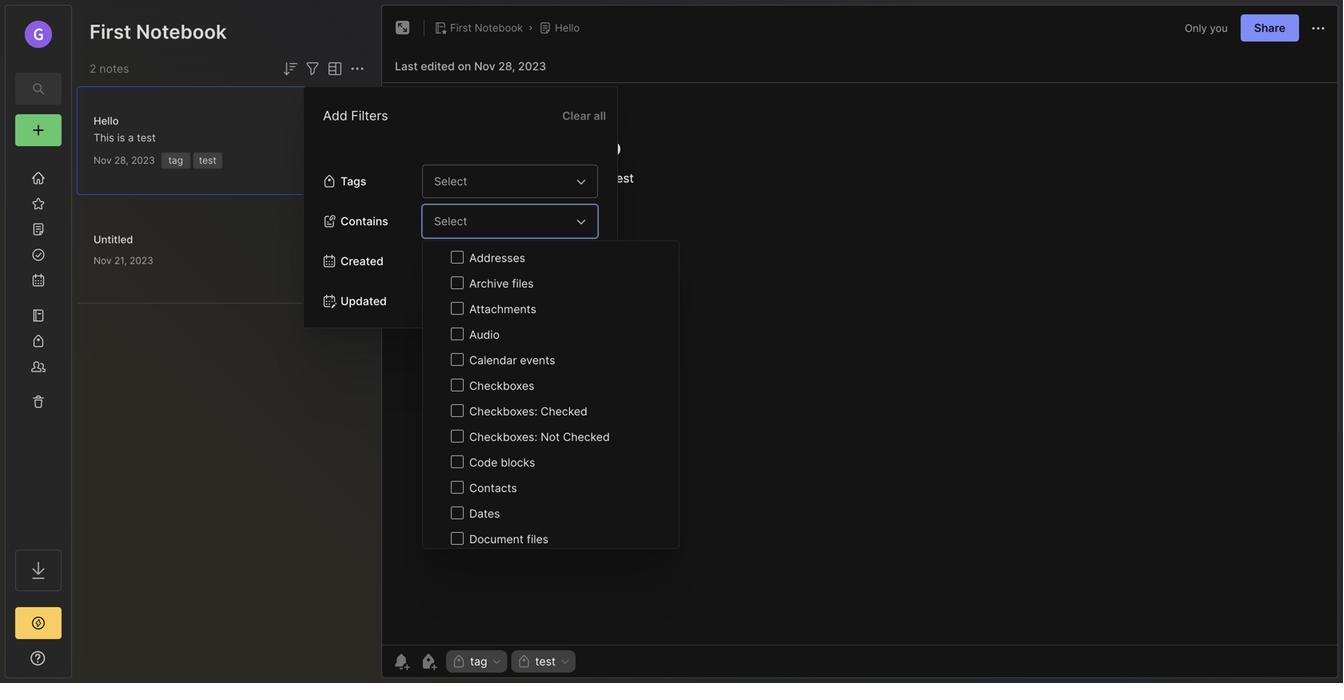 Task type: locate. For each thing, give the bounding box(es) containing it.
Select445 checkbox
[[451, 277, 464, 290]]

row group
[[423, 242, 679, 684]]

checked
[[541, 405, 588, 419], [563, 431, 610, 444]]

blocks
[[501, 456, 535, 470]]

code blocks
[[469, 456, 535, 470]]

Select454 checkbox
[[451, 507, 464, 520]]

nov down this
[[94, 155, 112, 166]]

updated
[[341, 295, 387, 308]]

tag right 'nov 28, 2023'
[[168, 155, 183, 166]]

28,
[[499, 60, 515, 73], [114, 155, 129, 166]]

1 horizontal spatial 28,
[[499, 60, 515, 73]]

files for archive files
[[512, 277, 534, 291]]

Select455 checkbox
[[451, 533, 464, 546]]

home image
[[30, 170, 46, 186]]

1 vertical spatial hello
[[94, 115, 119, 127]]

last edited on nov 28, 2023
[[395, 60, 546, 73]]

2 vertical spatial test
[[535, 655, 556, 669]]

1 horizontal spatial test
[[199, 155, 217, 166]]

0 horizontal spatial 28,
[[114, 155, 129, 166]]

tag button
[[446, 651, 507, 673]]

0 vertical spatial 2023
[[518, 60, 546, 73]]

28, right on
[[499, 60, 515, 73]]

events
[[520, 354, 555, 368]]

test
[[137, 132, 156, 144], [199, 155, 217, 166], [535, 655, 556, 669]]

tag right add tag icon
[[470, 655, 487, 669]]

share button
[[1241, 14, 1300, 42]]

1 checkboxes: from the top
[[469, 405, 538, 419]]

hello
[[555, 22, 580, 34], [94, 115, 119, 127]]

2023 down a
[[131, 155, 155, 166]]

1 vertical spatial nov
[[94, 155, 112, 166]]

first up 2 notes
[[90, 20, 131, 44]]

2023 right 21,
[[130, 255, 153, 267]]

1 horizontal spatial more actions field
[[1309, 18, 1328, 38]]

first
[[90, 20, 131, 44], [450, 22, 472, 34]]

filters
[[351, 108, 388, 124]]

not
[[541, 431, 560, 444]]

1 vertical spatial 2023
[[131, 155, 155, 166]]

notebook
[[136, 20, 227, 44], [475, 22, 523, 34]]

0 horizontal spatial notebook
[[136, 20, 227, 44]]

nov
[[474, 60, 496, 73], [94, 155, 112, 166], [94, 255, 112, 267]]

2023 down hello button
[[518, 60, 546, 73]]

2023
[[518, 60, 546, 73], [131, 155, 155, 166], [130, 255, 153, 267]]

checked right not
[[563, 431, 610, 444]]

Select449 checkbox
[[451, 379, 464, 392]]

clear all button
[[561, 106, 608, 126]]

files right document
[[527, 533, 549, 547]]

1 vertical spatial tag
[[470, 655, 487, 669]]

0 horizontal spatial hello
[[94, 115, 119, 127]]

checkboxes: up code blocks
[[469, 431, 538, 444]]

2 notes
[[90, 62, 129, 76]]

tag
[[168, 155, 183, 166], [470, 655, 487, 669]]

0 horizontal spatial first
[[90, 20, 131, 44]]

1 vertical spatial test
[[199, 155, 217, 166]]

files up attachments
[[512, 277, 534, 291]]

notebook inside button
[[475, 22, 523, 34]]

0 horizontal spatial test
[[137, 132, 156, 144]]

first notebook button
[[431, 17, 526, 39]]

 input text field
[[433, 212, 572, 231]]

1 horizontal spatial notebook
[[475, 22, 523, 34]]

28, inside note window element
[[499, 60, 515, 73]]

is
[[117, 132, 125, 144]]

0 horizontal spatial tag
[[168, 155, 183, 166]]

Select444 checkbox
[[451, 251, 464, 264]]

hello inside hello this is a test
[[94, 115, 119, 127]]

tree
[[6, 156, 71, 536]]

share
[[1255, 21, 1286, 35]]

tag Tag actions field
[[487, 657, 503, 668]]

2 horizontal spatial test
[[535, 655, 556, 669]]

files
[[512, 277, 534, 291], [527, 533, 549, 547]]

first notebook up 'notes'
[[90, 20, 227, 44]]

calendar
[[469, 354, 517, 368]]

more actions field right share button at top
[[1309, 18, 1328, 38]]

0 vertical spatial tag
[[168, 155, 183, 166]]

checkboxes:
[[469, 405, 538, 419], [469, 431, 538, 444]]

0 vertical spatial nov
[[474, 60, 496, 73]]

2
[[90, 62, 96, 76]]

0 vertical spatial hello
[[555, 22, 580, 34]]

1 horizontal spatial first
[[450, 22, 472, 34]]

Sort options field
[[281, 59, 300, 78]]

nov inside note window element
[[474, 60, 496, 73]]

nov right on
[[474, 60, 496, 73]]

first inside first notebook button
[[450, 22, 472, 34]]

audio
[[469, 328, 500, 342]]

nov left 21,
[[94, 255, 112, 267]]

tags
[[341, 175, 366, 188]]

upgrade image
[[29, 614, 48, 633]]

0 vertical spatial 28,
[[499, 60, 515, 73]]

1 vertical spatial more actions field
[[348, 59, 367, 78]]

only
[[1185, 22, 1208, 34]]

28, down is
[[114, 155, 129, 166]]

first up on
[[450, 22, 472, 34]]

add
[[323, 108, 348, 124]]

contacts
[[469, 482, 517, 495]]

first notebook
[[90, 20, 227, 44], [450, 22, 523, 34]]

Tags field
[[422, 165, 598, 198]]

0 vertical spatial more actions field
[[1309, 18, 1328, 38]]

1 horizontal spatial first notebook
[[450, 22, 523, 34]]

hello inside button
[[555, 22, 580, 34]]

dates
[[469, 507, 500, 521]]

more actions field right the view options field
[[348, 59, 367, 78]]

0 vertical spatial checkboxes:
[[469, 405, 538, 419]]

Select448 checkbox
[[451, 354, 464, 366]]

clear all
[[562, 109, 606, 123]]

0 vertical spatial test
[[137, 132, 156, 144]]

Select451 checkbox
[[451, 430, 464, 443]]

checkboxes: for checkboxes: not checked
[[469, 431, 538, 444]]

untitled
[[94, 234, 133, 246]]

nov 21, 2023
[[94, 255, 153, 267]]

2 vertical spatial nov
[[94, 255, 112, 267]]

1 vertical spatial 28,
[[114, 155, 129, 166]]

1 horizontal spatial tag
[[470, 655, 487, 669]]

More actions field
[[1309, 18, 1328, 38], [348, 59, 367, 78]]

last
[[395, 60, 418, 73]]

edited
[[421, 60, 455, 73]]

checkboxes: down checkboxes
[[469, 405, 538, 419]]

first notebook up last edited on nov 28, 2023 at the left of page
[[450, 22, 523, 34]]

1 vertical spatial checkboxes:
[[469, 431, 538, 444]]

0 vertical spatial files
[[512, 277, 534, 291]]

checkboxes: for checkboxes: checked
[[469, 405, 538, 419]]

 input text field
[[433, 172, 572, 191]]

2 checkboxes: from the top
[[469, 431, 538, 444]]

nov for nov 28, 2023
[[94, 155, 112, 166]]

click to expand image
[[70, 654, 82, 673]]

Select450 checkbox
[[451, 405, 464, 418]]

this
[[94, 132, 114, 144]]

1 vertical spatial files
[[527, 533, 549, 547]]

2 vertical spatial 2023
[[130, 255, 153, 267]]

1 horizontal spatial hello
[[555, 22, 580, 34]]

document files
[[469, 533, 549, 547]]

note window element
[[382, 5, 1339, 683]]

edit search image
[[29, 79, 48, 98]]

checked up not
[[541, 405, 588, 419]]



Task type: describe. For each thing, give the bounding box(es) containing it.
test inside test button
[[535, 655, 556, 669]]

document
[[469, 533, 524, 547]]

account image
[[25, 21, 52, 48]]

more actions image
[[1309, 19, 1328, 38]]

created
[[341, 255, 384, 268]]

test inside hello this is a test
[[137, 132, 156, 144]]

notes
[[100, 62, 129, 76]]

add filters image
[[303, 59, 322, 78]]

0 horizontal spatial first notebook
[[90, 20, 227, 44]]

addresses
[[469, 252, 526, 265]]

a
[[128, 132, 134, 144]]

Contains field
[[422, 205, 598, 238]]

checkboxes: checked
[[469, 405, 588, 419]]

0 vertical spatial checked
[[541, 405, 588, 419]]

more actions image
[[348, 59, 367, 78]]

Select446 checkbox
[[451, 302, 464, 315]]

2023 inside note window element
[[518, 60, 546, 73]]

Account field
[[6, 18, 71, 50]]

Select452 checkbox
[[451, 456, 464, 469]]

main element
[[0, 0, 77, 684]]

archive
[[469, 277, 509, 291]]

test button
[[511, 651, 576, 673]]

checkboxes
[[469, 380, 535, 393]]

add a reminder image
[[392, 653, 411, 672]]

1 vertical spatial checked
[[563, 431, 610, 444]]

test Tag actions field
[[556, 657, 571, 668]]

attachments
[[469, 303, 537, 316]]

first notebook inside first notebook button
[[450, 22, 523, 34]]

calendar events
[[469, 354, 555, 368]]

Add filters field
[[303, 59, 322, 78]]

Select453 checkbox
[[451, 482, 464, 494]]

clear
[[562, 109, 591, 123]]

2023 for nov 21, 2023
[[130, 255, 153, 267]]

hello button
[[536, 17, 583, 39]]

add tag image
[[419, 653, 438, 672]]

hello for hello
[[555, 22, 580, 34]]

code
[[469, 456, 498, 470]]

nov 28, 2023
[[94, 155, 155, 166]]

on
[[458, 60, 471, 73]]

0 horizontal spatial more actions field
[[348, 59, 367, 78]]

expand note image
[[394, 18, 413, 38]]

Note Editor text field
[[382, 82, 1338, 645]]

Select447 checkbox
[[451, 328, 464, 341]]

row group containing addresses
[[423, 242, 679, 684]]

all
[[594, 109, 606, 123]]

you
[[1210, 22, 1228, 34]]

add filters
[[323, 108, 388, 124]]

tree inside main element
[[6, 156, 71, 536]]

View options field
[[322, 59, 345, 78]]

hello this is a test
[[94, 115, 156, 144]]

contains
[[341, 215, 388, 228]]

2023 for nov 28, 2023
[[131, 155, 155, 166]]

hello for hello this is a test
[[94, 115, 119, 127]]

nov for nov 21, 2023
[[94, 255, 112, 267]]

tag inside button
[[470, 655, 487, 669]]

files for document files
[[527, 533, 549, 547]]

only you
[[1185, 22, 1228, 34]]

21,
[[114, 255, 127, 267]]

WHAT'S NEW field
[[6, 646, 71, 672]]

archive files
[[469, 277, 534, 291]]

checkboxes: not checked
[[469, 431, 610, 444]]



Task type: vqa. For each thing, say whether or not it's contained in the screenshot.
FOR POWER USERS WHO WANT ROBUST PRODUCTIVITY TOOLS AND THEIR MOST IMPORTANT INFORMATION IN ONE PLACE.
no



